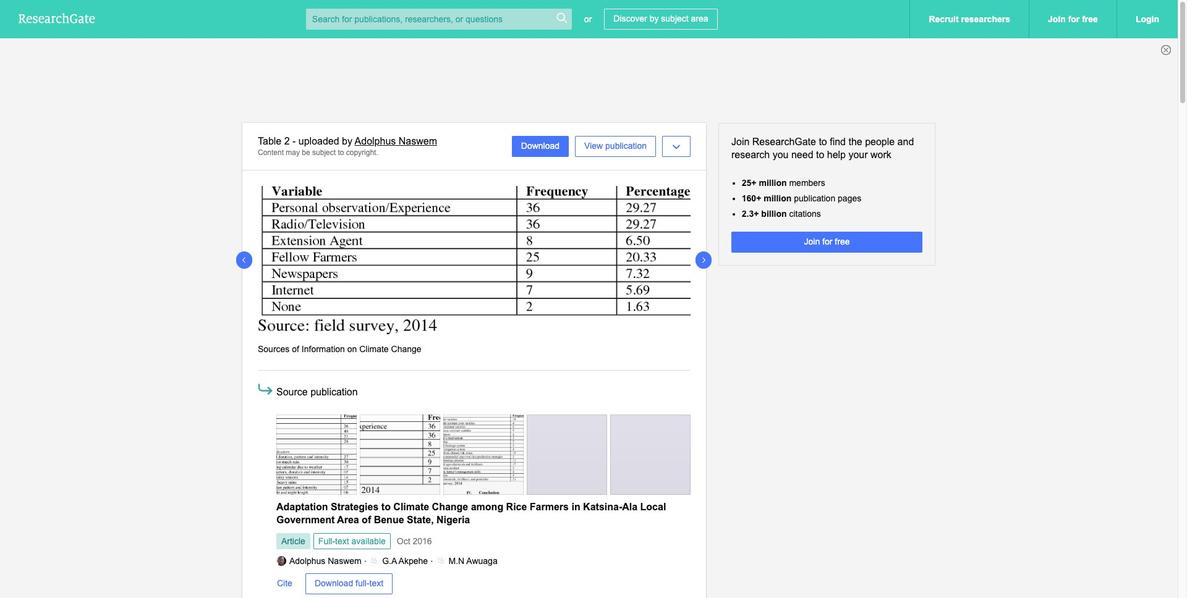 Task type: describe. For each thing, give the bounding box(es) containing it.
size m image
[[476, 455, 491, 470]]

adaptation
[[276, 502, 328, 513]]

160+
[[742, 193, 762, 203]]

view
[[584, 141, 603, 151]]

0 horizontal spatial join for free
[[804, 237, 850, 247]]

of inside adaptation strategies to climate change among rice farmers in katsina-ala local government area of benue state, nigeria
[[362, 515, 371, 526]]

m.n awuaga link
[[436, 557, 498, 567]]

or
[[584, 14, 592, 24]]

main content containing table 2
[[0, 123, 1178, 599]]

nigeria
[[437, 515, 470, 526]]

1 horizontal spatial by
[[650, 14, 659, 24]]

may
[[286, 148, 300, 157]]

0 vertical spatial free
[[1082, 14, 1098, 24]]

discover by subject area
[[614, 14, 709, 24]]

billion
[[762, 209, 787, 219]]

publication for source publication
[[311, 387, 358, 398]]

by inside table 2 - uploaded by adolphus naswem content may be subject to copyright.
[[342, 136, 353, 147]]

available
[[352, 537, 386, 547]]

m.n awuaga image
[[436, 557, 446, 567]]

g.a
[[382, 557, 397, 566]]

researchers
[[961, 14, 1011, 24]]

source
[[276, 387, 308, 398]]

download full-text link
[[305, 574, 393, 595]]

publication inside 25+ million members 160+ million publication pages 2.3+ billion citations
[[794, 193, 836, 203]]

copyright.
[[346, 148, 378, 157]]

adaptation strategies to climate change among rice farmers in katsina-ala local government area of benue state, nigeria
[[276, 502, 666, 526]]

0 horizontal spatial join for free link
[[732, 232, 923, 253]]

1 vertical spatial naswem
[[328, 557, 362, 566]]

0 horizontal spatial climate
[[359, 345, 389, 354]]

download full-text
[[315, 579, 384, 589]]

to left 'find' on the right top of page
[[819, 137, 827, 147]]

climate inside adaptation strategies to climate change among rice farmers in katsina-ala local government area of benue state, nigeria
[[394, 502, 429, 513]]

size s image
[[556, 12, 568, 24]]

local
[[640, 502, 666, 513]]

0 vertical spatial join
[[1048, 14, 1066, 24]]

uploaded
[[299, 136, 339, 147]]

sources of information on climate change image
[[258, 186, 691, 335]]

25+ million members 160+ million publication pages 2.3+ billion citations
[[742, 178, 862, 219]]

0 vertical spatial million
[[759, 178, 787, 188]]

oct
[[397, 537, 410, 547]]

akpehe
[[399, 557, 428, 566]]

members
[[789, 178, 826, 188]]

government
[[276, 515, 335, 526]]

farmers
[[530, 502, 569, 513]]

naswem inside table 2 - uploaded by adolphus naswem content may be subject to copyright.
[[399, 136, 437, 147]]

download link
[[512, 136, 569, 157]]

state,
[[407, 515, 434, 526]]

subject inside table 2 - uploaded by adolphus naswem content may be subject to copyright.
[[312, 148, 336, 157]]

on
[[347, 345, 357, 354]]

recruit researchers link
[[910, 0, 1029, 38]]

be
[[302, 148, 310, 157]]

article
[[281, 537, 305, 547]]

citations
[[789, 209, 821, 219]]

-
[[293, 136, 296, 147]]

oct 2016
[[397, 537, 432, 547]]

recruit
[[929, 14, 959, 24]]

awuaga
[[467, 557, 498, 566]]

sources
[[258, 345, 290, 354]]

0 horizontal spatial change
[[391, 345, 422, 354]]

researchgate
[[753, 137, 816, 147]]

the
[[849, 137, 863, 147]]

view publication link
[[575, 136, 656, 157]]

rice
[[506, 502, 527, 513]]

content
[[258, 148, 284, 157]]

change inside adaptation strategies to climate change among rice farmers in katsina-ala local government area of benue state, nigeria
[[432, 502, 468, 513]]

1 horizontal spatial join for free
[[1048, 14, 1098, 24]]

to inside adaptation strategies to climate change among rice farmers in katsina-ala local government area of benue state, nigeria
[[381, 502, 391, 513]]

full-
[[318, 537, 335, 547]]

sources of information on climate change
[[258, 345, 422, 354]]

work
[[871, 150, 892, 160]]

m.n
[[449, 557, 465, 566]]

publication for view publication
[[606, 141, 647, 151]]

full-
[[356, 579, 370, 589]]

find
[[830, 137, 846, 147]]

login link
[[1117, 0, 1178, 38]]

need
[[792, 150, 814, 160]]

0 horizontal spatial text
[[335, 537, 349, 547]]



Task type: vqa. For each thing, say whether or not it's contained in the screenshot.
25+
yes



Task type: locate. For each thing, give the bounding box(es) containing it.
download for download
[[521, 141, 560, 151]]

0 horizontal spatial by
[[342, 136, 353, 147]]

2.3+
[[742, 209, 759, 219]]

benue
[[374, 515, 404, 526]]

subject down uploaded
[[312, 148, 336, 157]]

g.a akpehe link
[[369, 557, 428, 567]]

0 horizontal spatial of
[[292, 345, 299, 354]]

size m image up benue
[[393, 455, 408, 470]]

0 vertical spatial join for free link
[[1029, 0, 1117, 38]]

join researchgate to find the people and research you need to help your work
[[732, 137, 914, 160]]

million up billion
[[764, 193, 792, 203]]

by up "copyright."
[[342, 136, 353, 147]]

1 horizontal spatial for
[[1068, 14, 1080, 24]]

1 vertical spatial of
[[362, 515, 371, 526]]

researchgate logo image
[[19, 13, 95, 23]]

join for free link
[[1029, 0, 1117, 38], [732, 232, 923, 253]]

full-text available
[[318, 537, 386, 547]]

publication right source
[[311, 387, 358, 398]]

of right sources
[[292, 345, 299, 354]]

0 vertical spatial text
[[335, 537, 349, 547]]

free down pages
[[835, 237, 850, 247]]

1 horizontal spatial adolphus
[[355, 136, 396, 147]]

subject
[[661, 14, 689, 24], [312, 148, 336, 157]]

0 horizontal spatial size m image
[[256, 381, 275, 399]]

0 vertical spatial change
[[391, 345, 422, 354]]

size m image up adaptation
[[309, 455, 324, 470]]

climate
[[359, 345, 389, 354], [394, 502, 429, 513]]

1 vertical spatial for
[[823, 237, 833, 247]]

ala
[[622, 502, 638, 513]]

adolphus naswem image
[[276, 557, 286, 567]]

change
[[391, 345, 422, 354], [432, 502, 468, 513]]

2
[[284, 136, 290, 147]]

katsina-
[[583, 502, 622, 513]]

size m image
[[256, 381, 275, 399], [309, 455, 324, 470], [393, 455, 408, 470]]

information
[[302, 345, 345, 354]]

0 vertical spatial subject
[[661, 14, 689, 24]]

recruit researchers
[[929, 14, 1011, 24]]

join inside join researchgate to find the people and research you need to help your work
[[732, 137, 750, 147]]

0 horizontal spatial free
[[835, 237, 850, 247]]

1 horizontal spatial subject
[[661, 14, 689, 24]]

0 vertical spatial of
[[292, 345, 299, 354]]

in
[[572, 502, 581, 513]]

0 horizontal spatial subject
[[312, 148, 336, 157]]

text down g.a akpehe icon
[[370, 579, 384, 589]]

adolphus naswem link up "copyright."
[[355, 136, 437, 147]]

g.a akpehe
[[382, 557, 428, 566]]

of down strategies
[[362, 515, 371, 526]]

2016
[[413, 537, 432, 547]]

0 vertical spatial naswem
[[399, 136, 437, 147]]

help
[[827, 150, 846, 160]]

0 vertical spatial join for free
[[1048, 14, 1098, 24]]

join for free
[[1048, 14, 1098, 24], [804, 237, 850, 247]]

change up nigeria
[[432, 502, 468, 513]]

25+
[[742, 178, 757, 188]]

naswem
[[399, 136, 437, 147], [328, 557, 362, 566]]

download
[[521, 141, 560, 151], [315, 579, 353, 589]]

0 vertical spatial by
[[650, 14, 659, 24]]

1 horizontal spatial text
[[370, 579, 384, 589]]

1 horizontal spatial change
[[432, 502, 468, 513]]

change right on
[[391, 345, 422, 354]]

publication right view
[[606, 141, 647, 151]]

for
[[1068, 14, 1080, 24], [823, 237, 833, 247]]

0 horizontal spatial adolphus
[[289, 557, 326, 566]]

2 vertical spatial publication
[[311, 387, 358, 398]]

adolphus up "copyright."
[[355, 136, 396, 147]]

1 horizontal spatial publication
[[606, 141, 647, 151]]

login
[[1136, 14, 1160, 24]]

1 vertical spatial adolphus naswem link
[[276, 557, 362, 567]]

1 horizontal spatial of
[[362, 515, 371, 526]]

research
[[732, 150, 770, 160]]

cite
[[277, 579, 292, 589]]

download for download full-text
[[315, 579, 353, 589]]

1 horizontal spatial climate
[[394, 502, 429, 513]]

table
[[258, 136, 282, 147]]

discover by subject area link
[[604, 9, 718, 30]]

download left view
[[521, 141, 560, 151]]

publication down members
[[794, 193, 836, 203]]

1 vertical spatial join for free
[[804, 237, 850, 247]]

you
[[773, 150, 789, 160]]

1 vertical spatial climate
[[394, 502, 429, 513]]

1 horizontal spatial free
[[1082, 14, 1098, 24]]

join
[[1048, 14, 1066, 24], [732, 137, 750, 147], [804, 237, 820, 247]]

and
[[898, 137, 914, 147]]

adolphus naswem link down full-
[[276, 557, 362, 567]]

0 horizontal spatial download
[[315, 579, 353, 589]]

adaptation strategies to climate change among rice farmers in katsina-ala local government area of benue state, nigeria link
[[276, 502, 666, 526]]

source publication
[[276, 387, 358, 398]]

0 vertical spatial publication
[[606, 141, 647, 151]]

by
[[650, 14, 659, 24], [342, 136, 353, 147]]

1 vertical spatial million
[[764, 193, 792, 203]]

0 horizontal spatial naswem
[[328, 557, 362, 566]]

adolphus
[[355, 136, 396, 147], [289, 557, 326, 566]]

area
[[691, 14, 709, 24]]

table 2 - uploaded by adolphus naswem content may be subject to copyright.
[[258, 136, 437, 157]]

download down adolphus naswem
[[315, 579, 353, 589]]

cite link
[[276, 578, 293, 591]]

of
[[292, 345, 299, 354], [362, 515, 371, 526]]

1 vertical spatial join
[[732, 137, 750, 147]]

main content
[[0, 123, 1178, 599]]

1 vertical spatial adolphus
[[289, 557, 326, 566]]

free left the login link
[[1082, 14, 1098, 24]]

to
[[819, 137, 827, 147], [338, 148, 344, 157], [816, 150, 825, 160], [381, 502, 391, 513]]

1 horizontal spatial join
[[804, 237, 820, 247]]

1 vertical spatial subject
[[312, 148, 336, 157]]

by right discover
[[650, 14, 659, 24]]

1 vertical spatial by
[[342, 136, 353, 147]]

1 horizontal spatial size m image
[[309, 455, 324, 470]]

publication
[[606, 141, 647, 151], [794, 193, 836, 203], [311, 387, 358, 398]]

m.n awuaga
[[449, 557, 498, 566]]

2 horizontal spatial join
[[1048, 14, 1066, 24]]

1 vertical spatial change
[[432, 502, 468, 513]]

2 vertical spatial join
[[804, 237, 820, 247]]

climate up state,
[[394, 502, 429, 513]]

2 horizontal spatial size m image
[[393, 455, 408, 470]]

subject left "area"
[[661, 14, 689, 24]]

discover
[[614, 14, 647, 24]]

0 vertical spatial adolphus
[[355, 136, 396, 147]]

0 horizontal spatial publication
[[311, 387, 358, 398]]

your
[[849, 150, 868, 160]]

to left "copyright."
[[338, 148, 344, 157]]

free
[[1082, 14, 1098, 24], [835, 237, 850, 247]]

1 vertical spatial join for free link
[[732, 232, 923, 253]]

adolphus naswem
[[289, 557, 362, 566]]

g.a akpehe image
[[369, 557, 379, 567]]

adolphus inside table 2 - uploaded by adolphus naswem content may be subject to copyright.
[[355, 136, 396, 147]]

view publication
[[584, 141, 647, 151]]

0 vertical spatial adolphus naswem link
[[355, 136, 437, 147]]

strategies
[[331, 502, 379, 513]]

Search for publications, researchers, or questions field
[[306, 9, 572, 30]]

million right 25+
[[759, 178, 787, 188]]

size m image left source
[[256, 381, 275, 399]]

2 horizontal spatial publication
[[794, 193, 836, 203]]

among
[[471, 502, 504, 513]]

to up benue
[[381, 502, 391, 513]]

million
[[759, 178, 787, 188], [764, 193, 792, 203]]

0 vertical spatial for
[[1068, 14, 1080, 24]]

area
[[337, 515, 359, 526]]

1 vertical spatial publication
[[794, 193, 836, 203]]

adolphus down article
[[289, 557, 326, 566]]

0 vertical spatial download
[[521, 141, 560, 151]]

1 horizontal spatial download
[[521, 141, 560, 151]]

1 vertical spatial download
[[315, 579, 353, 589]]

adolphus naswem link
[[355, 136, 437, 147], [276, 557, 362, 567]]

people
[[865, 137, 895, 147]]

to left help
[[816, 150, 825, 160]]

0 vertical spatial climate
[[359, 345, 389, 354]]

0 horizontal spatial join
[[732, 137, 750, 147]]

1 vertical spatial free
[[835, 237, 850, 247]]

subject inside discover by subject area link
[[661, 14, 689, 24]]

to inside table 2 - uploaded by adolphus naswem content may be subject to copyright.
[[338, 148, 344, 157]]

text
[[335, 537, 349, 547], [370, 579, 384, 589]]

text down the area
[[335, 537, 349, 547]]

1 vertical spatial text
[[370, 579, 384, 589]]

0 horizontal spatial for
[[823, 237, 833, 247]]

pages
[[838, 193, 862, 203]]

1 horizontal spatial naswem
[[399, 136, 437, 147]]

climate right on
[[359, 345, 389, 354]]

1 horizontal spatial join for free link
[[1029, 0, 1117, 38]]



